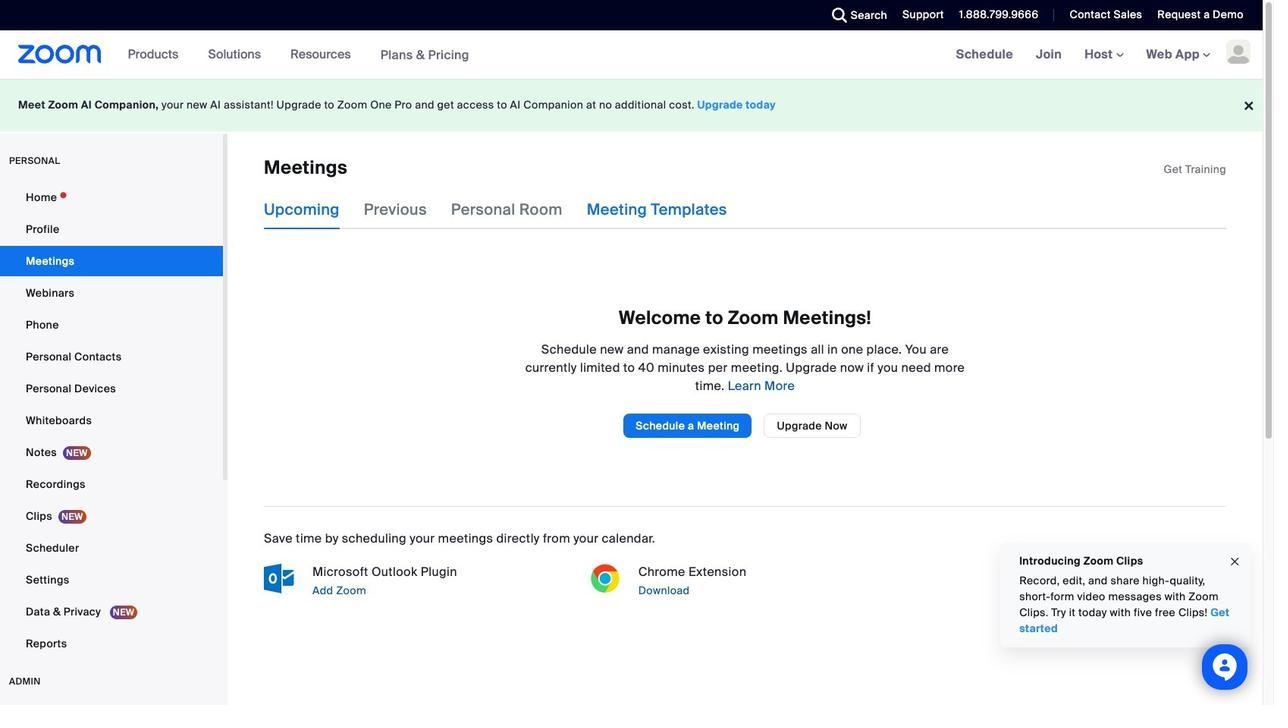 Task type: vqa. For each thing, say whether or not it's contained in the screenshot.
footer
yes



Task type: describe. For each thing, give the bounding box(es) containing it.
tabs of meeting tab list
[[264, 190, 752, 229]]

product information navigation
[[117, 30, 481, 80]]

meetings navigation
[[945, 30, 1264, 80]]

zoom logo image
[[18, 45, 101, 64]]

profile picture image
[[1227, 39, 1251, 64]]



Task type: locate. For each thing, give the bounding box(es) containing it.
footer
[[0, 79, 1264, 131]]

close image
[[1229, 553, 1242, 570]]

banner
[[0, 30, 1264, 80]]

application
[[1165, 162, 1227, 177]]

personal menu menu
[[0, 182, 223, 660]]



